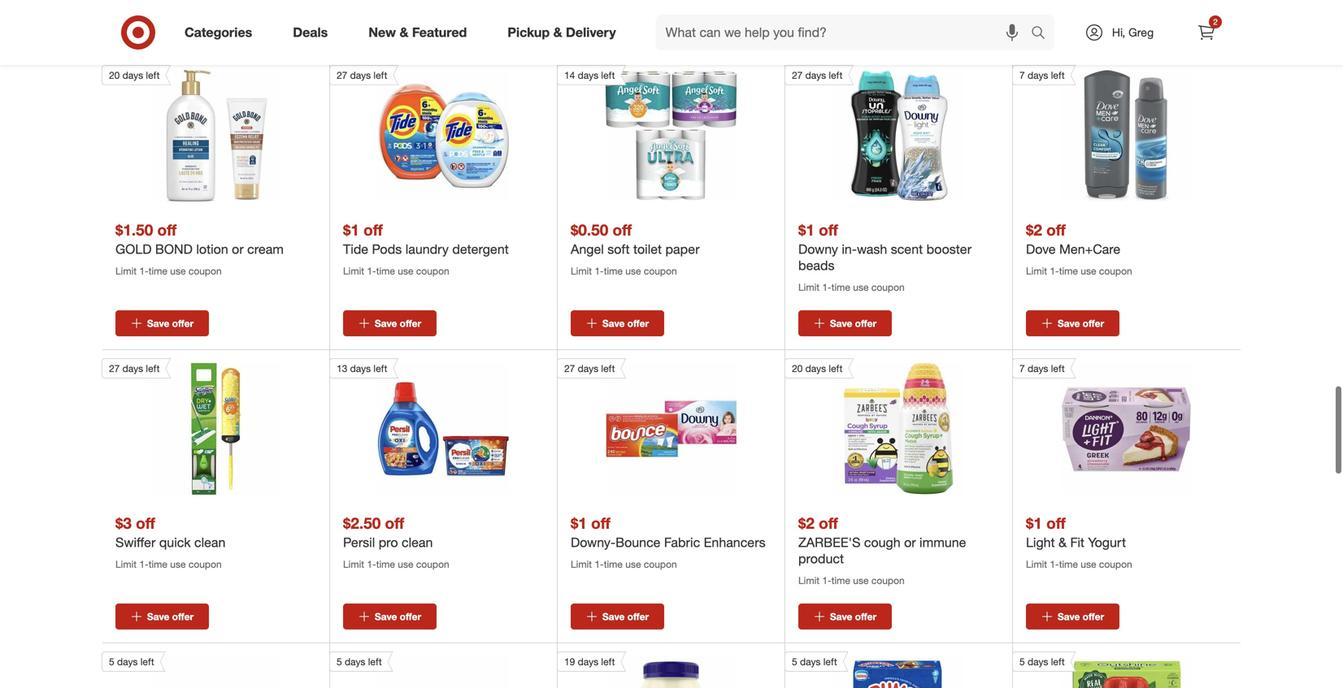Task type: vqa. For each thing, say whether or not it's contained in the screenshot.


Task type: describe. For each thing, give the bounding box(es) containing it.
persil
[[343, 535, 375, 551]]

save offer button for downy-bounce fabric enhancers
[[571, 604, 664, 630]]

time inside '$2.50 off persil pro clean limit 1-time use coupon'
[[376, 559, 395, 571]]

cough
[[864, 535, 901, 551]]

clean for $2.50 off
[[402, 535, 433, 551]]

time inside the $1.50 off gold bond lotion or cream limit 1-time use coupon
[[149, 265, 167, 277]]

27 days left button for clean
[[102, 359, 282, 495]]

limit inside $1 off tide pods laundry detergent limit 1-time use coupon
[[343, 265, 364, 277]]

search button
[[1024, 15, 1063, 54]]

zarbee's
[[799, 535, 861, 551]]

time inside $1 off downy-bounce fabric enhancers limit 1-time use coupon
[[604, 559, 623, 571]]

light
[[1026, 535, 1055, 551]]

use inside $1 off downy-bounce fabric enhancers limit 1-time use coupon
[[626, 559, 641, 571]]

save for downy in-wash scent booster beads
[[830, 317, 853, 330]]

scent
[[891, 241, 923, 257]]

off for in-
[[819, 221, 838, 240]]

7 days left for $2
[[1020, 69, 1065, 81]]

use inside $3 off swiffer quick clean limit 1-time use coupon
[[170, 559, 186, 571]]

1- inside $1 off light & fit yogurt limit 1-time use coupon
[[1050, 559, 1059, 571]]

off for &
[[1047, 515, 1066, 533]]

coupon inside $1 off downy-bounce fabric enhancers limit 1-time use coupon
[[644, 559, 677, 571]]

19 days left button
[[557, 652, 737, 689]]

27 days left for downy-
[[564, 363, 615, 375]]

save offer for persil pro clean
[[375, 611, 421, 623]]

laundry
[[406, 241, 449, 257]]

time inside $1 off tide pods laundry detergent limit 1-time use coupon
[[376, 265, 395, 277]]

5 days left for 3rd "5 days left" 'button' from the right
[[337, 656, 382, 668]]

$2.50 off persil pro clean limit 1-time use coupon
[[343, 515, 449, 571]]

save for tide pods laundry detergent
[[375, 317, 397, 330]]

1- inside $0.50 off angel soft toilet paper limit 1-time use coupon
[[595, 265, 604, 277]]

27 days left for tide
[[337, 69, 387, 81]]

$2 off dove men+care limit 1-time use coupon
[[1026, 221, 1133, 277]]

save offer for zarbee's cough or immune product
[[830, 611, 877, 623]]

$2.50
[[343, 515, 381, 533]]

1- inside $1 off downy-bounce fabric enhancers limit 1-time use coupon
[[595, 559, 604, 571]]

5 days left for 4th "5 days left" 'button' from right
[[109, 656, 154, 668]]

coupon inside $1 off downy in-wash scent booster beads limit 1-time use coupon
[[872, 281, 905, 293]]

27 days left for swiffer
[[109, 363, 160, 375]]

3 5 days left button from the left
[[785, 652, 965, 689]]

downy
[[799, 241, 838, 257]]

save offer for tide pods laundry detergent
[[375, 317, 421, 330]]

time inside $2 off dove men+care limit 1-time use coupon
[[1059, 265, 1078, 277]]

5 days left for fourth "5 days left" 'button' from left
[[1020, 656, 1065, 668]]

save left featured at the top left
[[375, 24, 397, 36]]

20 days left button for $1.50 off
[[102, 65, 282, 201]]

$1 off downy in-wash scent booster beads limit 1-time use coupon
[[799, 221, 972, 293]]

14
[[564, 69, 575, 81]]

coupon inside $0.50 off angel soft toilet paper limit 1-time use coupon
[[644, 265, 677, 277]]

downy-
[[571, 535, 616, 551]]

save for zarbee's cough or immune product
[[830, 611, 853, 623]]

1 5 from the left
[[109, 656, 114, 668]]

& for new
[[400, 24, 409, 40]]

use inside $2 off dove men+care limit 1-time use coupon
[[1081, 265, 1097, 277]]

product
[[799, 551, 844, 567]]

13 days left button
[[329, 359, 509, 495]]

pickup & delivery link
[[494, 15, 636, 50]]

27 for downy in-wash scent booster beads
[[792, 69, 803, 81]]

1- inside $1 off downy in-wash scent booster beads limit 1-time use coupon
[[822, 281, 832, 293]]

offer for dove men+care
[[1083, 317, 1104, 330]]

offer for angel soft toilet paper
[[628, 317, 649, 330]]

save offer button for persil pro clean
[[343, 604, 437, 630]]

save up 14 days left
[[602, 24, 625, 36]]

$1 off light & fit yogurt limit 1-time use coupon
[[1026, 515, 1133, 571]]

offer for tide pods laundry detergent
[[400, 317, 421, 330]]

offer for downy in-wash scent booster beads
[[855, 317, 877, 330]]

immune
[[920, 535, 966, 551]]

limit inside $0.50 off angel soft toilet paper limit 1-time use coupon
[[571, 265, 592, 277]]

coupon inside the $1.50 off gold bond lotion or cream limit 1-time use coupon
[[189, 265, 222, 277]]

use inside $1 off downy in-wash scent booster beads limit 1-time use coupon
[[853, 281, 869, 293]]

use inside $0.50 off angel soft toilet paper limit 1-time use coupon
[[626, 265, 641, 277]]

categories
[[185, 24, 252, 40]]

offer for light & fit yogurt
[[1083, 611, 1104, 623]]

soft
[[608, 241, 630, 257]]

2 5 from the left
[[337, 656, 342, 668]]

off for quick
[[136, 515, 155, 533]]

off for bounce
[[591, 515, 611, 533]]

20 days left for $1.50
[[109, 69, 160, 81]]

time inside $0.50 off angel soft toilet paper limit 1-time use coupon
[[604, 265, 623, 277]]

save offer button for dove men+care
[[1026, 311, 1120, 337]]

deals
[[293, 24, 328, 40]]

deals link
[[279, 15, 348, 50]]

save offer for angel soft toilet paper
[[602, 317, 649, 330]]

wash
[[857, 241, 887, 257]]

hi,
[[1112, 25, 1126, 39]]

save offer button for angel soft toilet paper
[[571, 311, 664, 337]]

save offer for dove men+care
[[1058, 317, 1104, 330]]

save offer button for swiffer quick clean
[[115, 604, 209, 630]]

20 days left for $2
[[792, 363, 843, 375]]

use inside $2 off zarbee's cough or immune product limit 1-time use coupon
[[853, 575, 869, 587]]

swiffer
[[115, 535, 156, 551]]

left for laundry '27 days left' button
[[374, 69, 387, 81]]

7 days left for $1
[[1020, 363, 1065, 375]]

$1.50 off gold bond lotion or cream limit 1-time use coupon
[[115, 221, 284, 277]]

limit inside $1 off light & fit yogurt limit 1-time use coupon
[[1026, 559, 1047, 571]]

save offer button for downy in-wash scent booster beads
[[799, 311, 892, 337]]

lotion
[[196, 241, 228, 257]]

2
[[1213, 17, 1218, 27]]

time inside $1 off downy in-wash scent booster beads limit 1-time use coupon
[[832, 281, 851, 293]]

save offer for gold bond lotion or cream
[[147, 317, 194, 330]]

What can we help you find? suggestions appear below search field
[[656, 15, 1035, 50]]

fabric
[[664, 535, 700, 551]]

pods
[[372, 241, 402, 257]]

$3
[[115, 515, 132, 533]]

limit inside $3 off swiffer quick clean limit 1-time use coupon
[[115, 559, 137, 571]]

27 for swiffer quick clean
[[109, 363, 120, 375]]

save for swiffer quick clean
[[147, 611, 169, 623]]

use inside '$2.50 off persil pro clean limit 1-time use coupon'
[[398, 559, 414, 571]]

2 5 days left button from the left
[[329, 652, 509, 689]]

men+care
[[1060, 241, 1121, 257]]

search
[[1024, 26, 1063, 42]]

time inside $2 off zarbee's cough or immune product limit 1-time use coupon
[[832, 575, 851, 587]]

$2 for dove men+care
[[1026, 221, 1042, 240]]

limit inside $1 off downy-bounce fabric enhancers limit 1-time use coupon
[[571, 559, 592, 571]]

save offer for swiffer quick clean
[[147, 611, 194, 623]]

14 days left button
[[557, 65, 737, 201]]

1- inside the $1.50 off gold bond lotion or cream limit 1-time use coupon
[[139, 265, 149, 277]]

off for bond
[[157, 221, 177, 240]]

1 5 days left button from the left
[[102, 652, 282, 689]]

coupon inside $3 off swiffer quick clean limit 1-time use coupon
[[189, 559, 222, 571]]

beads
[[799, 258, 835, 273]]

off for men+care
[[1047, 221, 1066, 240]]

pickup & delivery
[[508, 24, 616, 40]]

left for fourth "5 days left" 'button' from left
[[1051, 656, 1065, 668]]

hi, greg
[[1112, 25, 1154, 39]]

delivery
[[566, 24, 616, 40]]

1- inside $2 off dove men+care limit 1-time use coupon
[[1050, 265, 1059, 277]]

$1.50
[[115, 221, 153, 240]]

$0.50 off angel soft toilet paper limit 1-time use coupon
[[571, 221, 700, 277]]

& for pickup
[[553, 24, 562, 40]]

use inside $1 off tide pods laundry detergent limit 1-time use coupon
[[398, 265, 414, 277]]

14 days left
[[564, 69, 615, 81]]

save offer for downy in-wash scent booster beads
[[830, 317, 877, 330]]

limit inside the $1.50 off gold bond lotion or cream limit 1-time use coupon
[[115, 265, 137, 277]]

new & featured
[[369, 24, 467, 40]]

use inside $1 off light & fit yogurt limit 1-time use coupon
[[1081, 559, 1097, 571]]

left for '27 days left' button corresponding to wash
[[829, 69, 843, 81]]

19
[[564, 656, 575, 668]]

save for gold bond lotion or cream
[[147, 317, 169, 330]]

2 link
[[1189, 15, 1225, 50]]

dove
[[1026, 241, 1056, 257]]



Task type: locate. For each thing, give the bounding box(es) containing it.
$1 inside $1 off light & fit yogurt limit 1-time use coupon
[[1026, 515, 1042, 533]]

save left hi,
[[1058, 24, 1080, 36]]

1- inside $1 off tide pods laundry detergent limit 1-time use coupon
[[367, 265, 376, 277]]

off up pods
[[364, 221, 383, 240]]

save offer button
[[115, 17, 209, 43], [343, 17, 437, 43], [571, 17, 664, 43], [1026, 17, 1120, 43], [115, 311, 209, 337], [343, 311, 437, 337], [571, 311, 664, 337], [799, 311, 892, 337], [1026, 311, 1120, 337], [115, 604, 209, 630], [343, 604, 437, 630], [571, 604, 664, 630], [799, 604, 892, 630], [1026, 604, 1120, 630]]

13 days left
[[337, 363, 387, 375]]

7 days left
[[1020, 69, 1065, 81], [1020, 363, 1065, 375]]

2 clean from the left
[[402, 535, 433, 551]]

0 horizontal spatial $2
[[799, 515, 815, 533]]

use down toilet
[[626, 265, 641, 277]]

off for pro
[[385, 515, 404, 533]]

7 days left button for $2 off
[[1012, 65, 1193, 201]]

coupon inside '$2.50 off persil pro clean limit 1-time use coupon'
[[416, 559, 449, 571]]

cream
[[247, 241, 284, 257]]

$2 inside $2 off dove men+care limit 1-time use coupon
[[1026, 221, 1042, 240]]

27 days left button
[[329, 65, 509, 201], [785, 65, 965, 201], [102, 359, 282, 495], [557, 359, 737, 495]]

time down pods
[[376, 265, 395, 277]]

$2
[[1026, 221, 1042, 240], [799, 515, 815, 533]]

limit down dove
[[1026, 265, 1047, 277]]

use down cough
[[853, 575, 869, 587]]

1 7 from the top
[[1020, 69, 1025, 81]]

use down pods
[[398, 265, 414, 277]]

1 horizontal spatial 20 days left button
[[785, 359, 965, 495]]

time
[[149, 265, 167, 277], [376, 265, 395, 277], [604, 265, 623, 277], [1059, 265, 1078, 277], [832, 281, 851, 293], [149, 559, 167, 571], [376, 559, 395, 571], [604, 559, 623, 571], [1059, 559, 1078, 571], [832, 575, 851, 587]]

$2 off zarbee's cough or immune product limit 1-time use coupon
[[799, 515, 966, 587]]

1- down dove
[[1050, 265, 1059, 277]]

27 for tide pods laundry detergent
[[337, 69, 348, 81]]

5 days left
[[109, 656, 154, 668], [337, 656, 382, 668], [792, 656, 837, 668], [1020, 656, 1065, 668]]

clean
[[194, 535, 226, 551], [402, 535, 433, 551]]

use down bounce
[[626, 559, 641, 571]]

time down downy-
[[604, 559, 623, 571]]

7
[[1020, 69, 1025, 81], [1020, 363, 1025, 375]]

& left fit on the bottom
[[1059, 535, 1067, 551]]

1 vertical spatial 7 days left
[[1020, 363, 1065, 375]]

20
[[109, 69, 120, 81], [792, 363, 803, 375]]

1 horizontal spatial 20
[[792, 363, 803, 375]]

1 vertical spatial 20 days left
[[792, 363, 843, 375]]

1- inside $2 off zarbee's cough or immune product limit 1-time use coupon
[[822, 575, 832, 587]]

time down quick
[[149, 559, 167, 571]]

1- down beads
[[822, 281, 832, 293]]

$1 up tide
[[343, 221, 359, 240]]

& inside $1 off light & fit yogurt limit 1-time use coupon
[[1059, 535, 1067, 551]]

off inside $1 off downy-bounce fabric enhancers limit 1-time use coupon
[[591, 515, 611, 533]]

13
[[337, 363, 348, 375]]

20 for $1.50 off
[[109, 69, 120, 81]]

$1 for downy-bounce fabric enhancers
[[571, 515, 587, 533]]

save offer button for zarbee's cough or immune product
[[799, 604, 892, 630]]

use down men+care
[[1081, 265, 1097, 277]]

27 days left button for fabric
[[557, 359, 737, 495]]

1 horizontal spatial $2
[[1026, 221, 1042, 240]]

off inside $3 off swiffer quick clean limit 1-time use coupon
[[136, 515, 155, 533]]

coupon inside $2 off dove men+care limit 1-time use coupon
[[1099, 265, 1133, 277]]

limit
[[115, 265, 137, 277], [343, 265, 364, 277], [571, 265, 592, 277], [1026, 265, 1047, 277], [799, 281, 820, 293], [115, 559, 137, 571], [343, 559, 364, 571], [571, 559, 592, 571], [1026, 559, 1047, 571], [799, 575, 820, 587]]

limit inside $1 off downy in-wash scent booster beads limit 1-time use coupon
[[799, 281, 820, 293]]

off inside $1 off light & fit yogurt limit 1-time use coupon
[[1047, 515, 1066, 533]]

save offer button for tide pods laundry detergent
[[343, 311, 437, 337]]

off up downy
[[819, 221, 838, 240]]

27
[[337, 69, 348, 81], [792, 69, 803, 81], [109, 363, 120, 375], [564, 363, 575, 375]]

save offer for light & fit yogurt
[[1058, 611, 1104, 623]]

$2 inside $2 off zarbee's cough or immune product limit 1-time use coupon
[[799, 515, 815, 533]]

offer for zarbee's cough or immune product
[[855, 611, 877, 623]]

gold
[[115, 241, 152, 257]]

off
[[157, 221, 177, 240], [364, 221, 383, 240], [613, 221, 632, 240], [819, 221, 838, 240], [1047, 221, 1066, 240], [136, 515, 155, 533], [385, 515, 404, 533], [591, 515, 611, 533], [819, 515, 838, 533], [1047, 515, 1066, 533]]

off inside $1 off downy in-wash scent booster beads limit 1-time use coupon
[[819, 221, 838, 240]]

fit
[[1071, 535, 1085, 551]]

$1 up downy-
[[571, 515, 587, 533]]

$3 off swiffer quick clean limit 1-time use coupon
[[115, 515, 226, 571]]

$1 off tide pods laundry detergent limit 1-time use coupon
[[343, 221, 509, 277]]

0 horizontal spatial or
[[232, 241, 244, 257]]

0 vertical spatial $2
[[1026, 221, 1042, 240]]

save
[[147, 24, 169, 36], [375, 24, 397, 36], [602, 24, 625, 36], [1058, 24, 1080, 36], [147, 317, 169, 330], [375, 317, 397, 330], [602, 317, 625, 330], [830, 317, 853, 330], [1058, 317, 1080, 330], [147, 611, 169, 623], [375, 611, 397, 623], [602, 611, 625, 623], [830, 611, 853, 623], [1058, 611, 1080, 623]]

1 horizontal spatial or
[[904, 535, 916, 551]]

1- down product
[[822, 575, 832, 587]]

yogurt
[[1088, 535, 1126, 551]]

use down wash at the right
[[853, 281, 869, 293]]

$2 up zarbee's
[[799, 515, 815, 533]]

save down "soft"
[[602, 317, 625, 330]]

7 for $2 off
[[1020, 69, 1025, 81]]

1- down gold
[[139, 265, 149, 277]]

greg
[[1129, 25, 1154, 39]]

4 5 days left from the left
[[1020, 656, 1065, 668]]

time down pro
[[376, 559, 395, 571]]

detergent
[[452, 241, 509, 257]]

20 days left button
[[102, 65, 282, 201], [785, 359, 965, 495]]

2 5 days left from the left
[[337, 656, 382, 668]]

save offer for downy-bounce fabric enhancers
[[602, 611, 649, 623]]

0 vertical spatial 20
[[109, 69, 120, 81]]

or right lotion at the top of the page
[[232, 241, 244, 257]]

off up "light"
[[1047, 515, 1066, 533]]

1- down angel
[[595, 265, 604, 277]]

7 days left button
[[1012, 65, 1193, 201], [1012, 359, 1193, 495]]

coupon inside $2 off zarbee's cough or immune product limit 1-time use coupon
[[872, 575, 905, 587]]

2 7 days left button from the top
[[1012, 359, 1193, 495]]

left for 7 days left button related to $1 off
[[1051, 363, 1065, 375]]

featured
[[412, 24, 467, 40]]

limit down "light"
[[1026, 559, 1047, 571]]

offer for gold bond lotion or cream
[[172, 317, 194, 330]]

off up "soft"
[[613, 221, 632, 240]]

$1 inside $1 off tide pods laundry detergent limit 1-time use coupon
[[343, 221, 359, 240]]

limit down tide
[[343, 265, 364, 277]]

left for '27 days left' button associated with fabric
[[601, 363, 615, 375]]

$1
[[343, 221, 359, 240], [799, 221, 815, 240], [571, 515, 587, 533], [1026, 515, 1042, 533]]

save down bond
[[147, 317, 169, 330]]

bounce
[[616, 535, 661, 551]]

save down product
[[830, 611, 853, 623]]

off inside $1 off tide pods laundry detergent limit 1-time use coupon
[[364, 221, 383, 240]]

1 vertical spatial or
[[904, 535, 916, 551]]

0 horizontal spatial 20 days left
[[109, 69, 160, 81]]

1 vertical spatial 7 days left button
[[1012, 359, 1193, 495]]

1 horizontal spatial &
[[553, 24, 562, 40]]

20 for $2 off
[[792, 363, 803, 375]]

pickup
[[508, 24, 550, 40]]

$0.50
[[571, 221, 608, 240]]

or right cough
[[904, 535, 916, 551]]

clean inside $3 off swiffer quick clean limit 1-time use coupon
[[194, 535, 226, 551]]

$1 inside $1 off downy in-wash scent booster beads limit 1-time use coupon
[[799, 221, 815, 240]]

left for 4th "5 days left" 'button' from right
[[140, 656, 154, 668]]

4 5 days left button from the left
[[1012, 652, 1193, 689]]

save up 19 days left
[[602, 611, 625, 623]]

1-
[[139, 265, 149, 277], [367, 265, 376, 277], [595, 265, 604, 277], [1050, 265, 1059, 277], [822, 281, 832, 293], [139, 559, 149, 571], [367, 559, 376, 571], [595, 559, 604, 571], [1050, 559, 1059, 571], [822, 575, 832, 587]]

clean right pro
[[402, 535, 433, 551]]

$2 up dove
[[1026, 221, 1042, 240]]

save down $3 off swiffer quick clean limit 1-time use coupon at bottom left
[[147, 611, 169, 623]]

1 vertical spatial 20
[[792, 363, 803, 375]]

offer for downy-bounce fabric enhancers
[[628, 611, 649, 623]]

save offer button for gold bond lotion or cream
[[115, 311, 209, 337]]

0 horizontal spatial 20
[[109, 69, 120, 81]]

limit down gold
[[115, 265, 137, 277]]

categories link
[[171, 15, 273, 50]]

2 7 days left from the top
[[1020, 363, 1065, 375]]

27 days left button for laundry
[[329, 65, 509, 201]]

save offer
[[147, 24, 194, 36], [375, 24, 421, 36], [602, 24, 649, 36], [1058, 24, 1104, 36], [147, 317, 194, 330], [375, 317, 421, 330], [602, 317, 649, 330], [830, 317, 877, 330], [1058, 317, 1104, 330], [147, 611, 194, 623], [375, 611, 421, 623], [602, 611, 649, 623], [830, 611, 877, 623], [1058, 611, 1104, 623]]

limit down product
[[799, 575, 820, 587]]

0 horizontal spatial &
[[400, 24, 409, 40]]

2 horizontal spatial &
[[1059, 535, 1067, 551]]

clean for $3 off
[[194, 535, 226, 551]]

left for "19 days left" button
[[601, 656, 615, 668]]

save down beads
[[830, 317, 853, 330]]

time down product
[[832, 575, 851, 587]]

off inside $2 off dove men+care limit 1-time use coupon
[[1047, 221, 1066, 240]]

3 5 from the left
[[792, 656, 797, 668]]

in-
[[842, 241, 857, 257]]

limit down angel
[[571, 265, 592, 277]]

new & featured link
[[355, 15, 487, 50]]

1- down downy-
[[595, 559, 604, 571]]

left for 13 days left button at the bottom
[[374, 363, 387, 375]]

limit inside $2 off zarbee's cough or immune product limit 1-time use coupon
[[799, 575, 820, 587]]

use down pro
[[398, 559, 414, 571]]

limit inside '$2.50 off persil pro clean limit 1-time use coupon'
[[343, 559, 364, 571]]

save for dove men+care
[[1058, 317, 1080, 330]]

1 clean from the left
[[194, 535, 226, 551]]

1- inside '$2.50 off persil pro clean limit 1-time use coupon'
[[367, 559, 376, 571]]

or inside $2 off zarbee's cough or immune product limit 1-time use coupon
[[904, 535, 916, 551]]

time inside $1 off light & fit yogurt limit 1-time use coupon
[[1059, 559, 1078, 571]]

tide
[[343, 241, 368, 257]]

time down fit on the bottom
[[1059, 559, 1078, 571]]

27 days left
[[337, 69, 387, 81], [792, 69, 843, 81], [109, 363, 160, 375], [564, 363, 615, 375]]

off inside the $1.50 off gold bond lotion or cream limit 1-time use coupon
[[157, 221, 177, 240]]

use inside the $1.50 off gold bond lotion or cream limit 1-time use coupon
[[170, 265, 186, 277]]

0 vertical spatial 7 days left button
[[1012, 65, 1193, 201]]

time inside $3 off swiffer quick clean limit 1-time use coupon
[[149, 559, 167, 571]]

days
[[123, 69, 143, 81], [350, 69, 371, 81], [578, 69, 599, 81], [806, 69, 826, 81], [1028, 69, 1049, 81], [123, 363, 143, 375], [350, 363, 371, 375], [578, 363, 599, 375], [806, 363, 826, 375], [1028, 363, 1049, 375], [117, 656, 138, 668], [345, 656, 365, 668], [578, 656, 599, 668], [800, 656, 821, 668], [1028, 656, 1049, 668]]

$1 for downy in-wash scent booster beads
[[799, 221, 815, 240]]

clean right quick
[[194, 535, 226, 551]]

$1 up downy
[[799, 221, 815, 240]]

offer for persil pro clean
[[400, 611, 421, 623]]

7 for $1 off
[[1020, 363, 1025, 375]]

5
[[109, 656, 114, 668], [337, 656, 342, 668], [792, 656, 797, 668], [1020, 656, 1025, 668]]

offer for swiffer quick clean
[[172, 611, 194, 623]]

1- down "light"
[[1050, 559, 1059, 571]]

limit down persil
[[343, 559, 364, 571]]

off up zarbee's
[[819, 515, 838, 533]]

0 horizontal spatial clean
[[194, 535, 226, 551]]

save down $2 off dove men+care limit 1-time use coupon
[[1058, 317, 1080, 330]]

4 5 from the left
[[1020, 656, 1025, 668]]

save for light & fit yogurt
[[1058, 611, 1080, 623]]

0 vertical spatial 20 days left
[[109, 69, 160, 81]]

save left categories
[[147, 24, 169, 36]]

bond
[[155, 241, 193, 257]]

limit down downy-
[[571, 559, 592, 571]]

coupon inside $1 off tide pods laundry detergent limit 1-time use coupon
[[416, 265, 449, 277]]

$1 for light & fit yogurt
[[1026, 515, 1042, 533]]

5 days left for 3rd "5 days left" 'button' from the left
[[792, 656, 837, 668]]

left for 14 days left button
[[601, 69, 615, 81]]

off inside $2 off zarbee's cough or immune product limit 1-time use coupon
[[819, 515, 838, 533]]

use down fit on the bottom
[[1081, 559, 1097, 571]]

limit inside $2 off dove men+care limit 1-time use coupon
[[1026, 265, 1047, 277]]

or
[[232, 241, 244, 257], [904, 535, 916, 551]]

save down pro
[[375, 611, 397, 623]]

limit down beads
[[799, 281, 820, 293]]

save down fit on the bottom
[[1058, 611, 1080, 623]]

use
[[170, 265, 186, 277], [398, 265, 414, 277], [626, 265, 641, 277], [1081, 265, 1097, 277], [853, 281, 869, 293], [170, 559, 186, 571], [398, 559, 414, 571], [626, 559, 641, 571], [1081, 559, 1097, 571], [853, 575, 869, 587]]

$1 for tide pods laundry detergent
[[343, 221, 359, 240]]

booster
[[927, 241, 972, 257]]

off up pro
[[385, 515, 404, 533]]

new
[[369, 24, 396, 40]]

coupon
[[189, 265, 222, 277], [416, 265, 449, 277], [644, 265, 677, 277], [1099, 265, 1133, 277], [872, 281, 905, 293], [189, 559, 222, 571], [416, 559, 449, 571], [644, 559, 677, 571], [1099, 559, 1133, 571], [872, 575, 905, 587]]

1 horizontal spatial 20 days left
[[792, 363, 843, 375]]

time down men+care
[[1059, 265, 1078, 277]]

save offer button for light & fit yogurt
[[1026, 604, 1120, 630]]

2 7 from the top
[[1020, 363, 1025, 375]]

0 horizontal spatial 20 days left button
[[102, 65, 282, 201]]

$1 up "light"
[[1026, 515, 1042, 533]]

toilet
[[633, 241, 662, 257]]

left for 7 days left button associated with $2 off
[[1051, 69, 1065, 81]]

off for soft
[[613, 221, 632, 240]]

& right new at the top
[[400, 24, 409, 40]]

off up swiffer
[[136, 515, 155, 533]]

time down beads
[[832, 281, 851, 293]]

or inside the $1.50 off gold bond lotion or cream limit 1-time use coupon
[[232, 241, 244, 257]]

27 days left button for wash
[[785, 65, 965, 201]]

27 for downy-bounce fabric enhancers
[[564, 363, 575, 375]]

left
[[146, 69, 160, 81], [374, 69, 387, 81], [601, 69, 615, 81], [829, 69, 843, 81], [1051, 69, 1065, 81], [146, 363, 160, 375], [374, 363, 387, 375], [601, 363, 615, 375], [829, 363, 843, 375], [1051, 363, 1065, 375], [140, 656, 154, 668], [368, 656, 382, 668], [601, 656, 615, 668], [824, 656, 837, 668], [1051, 656, 1065, 668]]

left for 3rd "5 days left" 'button' from the left
[[824, 656, 837, 668]]

paper
[[666, 241, 700, 257]]

save for downy-bounce fabric enhancers
[[602, 611, 625, 623]]

1 7 days left button from the top
[[1012, 65, 1193, 201]]

& right pickup
[[553, 24, 562, 40]]

enhancers
[[704, 535, 766, 551]]

$1 off downy-bounce fabric enhancers limit 1-time use coupon
[[571, 515, 766, 571]]

pro
[[379, 535, 398, 551]]

off up bond
[[157, 221, 177, 240]]

0 vertical spatial 7
[[1020, 69, 1025, 81]]

quick
[[159, 535, 191, 551]]

clean inside '$2.50 off persil pro clean limit 1-time use coupon'
[[402, 535, 433, 551]]

left for '27 days left' button associated with clean
[[146, 363, 160, 375]]

20 days left
[[109, 69, 160, 81], [792, 363, 843, 375]]

off for cough
[[819, 515, 838, 533]]

3 5 days left from the left
[[792, 656, 837, 668]]

5 days left button
[[102, 652, 282, 689], [329, 652, 509, 689], [785, 652, 965, 689], [1012, 652, 1193, 689]]

1 vertical spatial 7
[[1020, 363, 1025, 375]]

$2 for zarbee's cough or immune product
[[799, 515, 815, 533]]

27 days left for downy
[[792, 69, 843, 81]]

off inside $0.50 off angel soft toilet paper limit 1-time use coupon
[[613, 221, 632, 240]]

1- down persil
[[367, 559, 376, 571]]

off up dove
[[1047, 221, 1066, 240]]

1 5 days left from the left
[[109, 656, 154, 668]]

0 vertical spatial 20 days left button
[[102, 65, 282, 201]]

time down bond
[[149, 265, 167, 277]]

1- down pods
[[367, 265, 376, 277]]

use down bond
[[170, 265, 186, 277]]

20 days left button for $2 off
[[785, 359, 965, 495]]

save for persil pro clean
[[375, 611, 397, 623]]

use down quick
[[170, 559, 186, 571]]

&
[[400, 24, 409, 40], [553, 24, 562, 40], [1059, 535, 1067, 551]]

1- inside $3 off swiffer quick clean limit 1-time use coupon
[[139, 559, 149, 571]]

off up downy-
[[591, 515, 611, 533]]

save up 13 days left
[[375, 317, 397, 330]]

$1 inside $1 off downy-bounce fabric enhancers limit 1-time use coupon
[[571, 515, 587, 533]]

1 vertical spatial $2
[[799, 515, 815, 533]]

off inside '$2.50 off persil pro clean limit 1-time use coupon'
[[385, 515, 404, 533]]

0 vertical spatial 7 days left
[[1020, 69, 1065, 81]]

1 horizontal spatial clean
[[402, 535, 433, 551]]

1 7 days left from the top
[[1020, 69, 1065, 81]]

save for angel soft toilet paper
[[602, 317, 625, 330]]

coupon inside $1 off light & fit yogurt limit 1-time use coupon
[[1099, 559, 1133, 571]]

7 days left button for $1 off
[[1012, 359, 1193, 495]]

19 days left
[[564, 656, 615, 668]]

limit down swiffer
[[115, 559, 137, 571]]

time down "soft"
[[604, 265, 623, 277]]

0 vertical spatial or
[[232, 241, 244, 257]]

left for 3rd "5 days left" 'button' from the right
[[368, 656, 382, 668]]

off for pods
[[364, 221, 383, 240]]

1- down swiffer
[[139, 559, 149, 571]]

1 vertical spatial 20 days left button
[[785, 359, 965, 495]]

angel
[[571, 241, 604, 257]]



